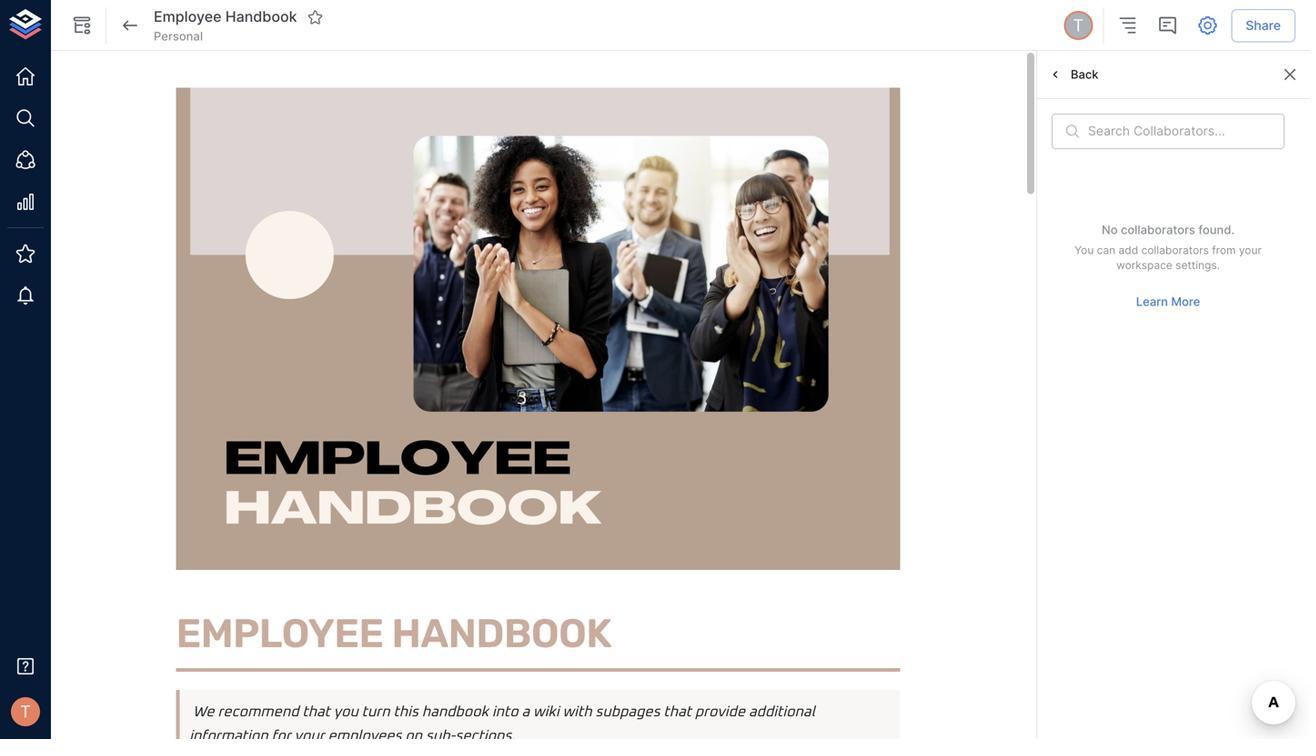 Task type: locate. For each thing, give the bounding box(es) containing it.
from
[[1212, 244, 1236, 257]]

1 vertical spatial t
[[20, 702, 31, 722]]

1 horizontal spatial t button
[[1061, 8, 1096, 43]]

0 vertical spatial collaborators
[[1121, 223, 1196, 237]]

settings.
[[1176, 259, 1220, 272]]

0 horizontal spatial that
[[302, 706, 330, 720]]

into
[[492, 706, 518, 720]]

employee handbook
[[176, 611, 612, 658]]

that left 'you'
[[302, 706, 330, 720]]

turn
[[362, 706, 390, 720]]

your right from
[[1239, 244, 1262, 257]]

that
[[302, 706, 330, 720], [664, 706, 692, 720]]

1 horizontal spatial t
[[1073, 15, 1084, 35]]

favorite image
[[307, 9, 324, 25]]

more
[[1171, 295, 1201, 309]]

1 horizontal spatial your
[[1239, 244, 1262, 257]]

your right "for"
[[295, 730, 325, 740]]

0 horizontal spatial t button
[[5, 693, 46, 733]]

that left provide
[[664, 706, 692, 720]]

your
[[1239, 244, 1262, 257], [295, 730, 325, 740]]

employees
[[328, 730, 402, 740]]

t
[[1073, 15, 1084, 35], [20, 702, 31, 722]]

table of contents image
[[1117, 15, 1139, 36]]

collaborators up settings.
[[1142, 244, 1209, 257]]

t for the bottommost t button
[[20, 702, 31, 722]]

settings image
[[1197, 15, 1219, 36]]

recommend
[[218, 706, 299, 720]]

your inside we recommend that you turn this handbook into a wiki with subpages that provide additional information for your employees on sub-sections.
[[295, 730, 325, 740]]

0 horizontal spatial t
[[20, 702, 31, 722]]

collaborators
[[1121, 223, 1196, 237], [1142, 244, 1209, 257]]

personal
[[154, 29, 203, 43]]

personal link
[[154, 28, 203, 45]]

with
[[563, 706, 592, 720]]

1 horizontal spatial that
[[664, 706, 692, 720]]

you
[[334, 706, 358, 720]]

0 horizontal spatial your
[[295, 730, 325, 740]]

1 vertical spatial your
[[295, 730, 325, 740]]

add
[[1119, 244, 1139, 257]]

t button
[[1061, 8, 1096, 43], [5, 693, 46, 733]]

0 vertical spatial t button
[[1061, 8, 1096, 43]]

learn more
[[1136, 295, 1201, 309]]

1 that from the left
[[302, 706, 330, 720]]

0 vertical spatial your
[[1239, 244, 1262, 257]]

0 vertical spatial t
[[1073, 15, 1084, 35]]

handbook
[[225, 8, 297, 26]]

you
[[1075, 244, 1094, 257]]

workspace
[[1117, 259, 1173, 272]]

on
[[405, 730, 422, 740]]

collaborators up add
[[1121, 223, 1196, 237]]

share button
[[1231, 9, 1296, 42]]



Task type: describe. For each thing, give the bounding box(es) containing it.
employee
[[154, 8, 222, 26]]

subpages
[[596, 706, 660, 720]]

handbook
[[392, 611, 612, 658]]

Search Collaborators... text field
[[1088, 114, 1285, 149]]

show wiki image
[[71, 15, 93, 36]]

additional
[[749, 706, 815, 720]]

1 vertical spatial collaborators
[[1142, 244, 1209, 257]]

back button
[[1045, 61, 1103, 89]]

no collaborators found. you can add collaborators from your workspace settings.
[[1075, 223, 1262, 272]]

a
[[522, 706, 530, 720]]

handbook
[[422, 706, 489, 720]]

can
[[1097, 244, 1116, 257]]

found.
[[1199, 223, 1235, 237]]

we recommend that you turn this handbook into a wiki with subpages that provide additional information for your employees on sub-sections.
[[189, 706, 819, 740]]

wiki
[[533, 706, 559, 720]]

we
[[193, 706, 214, 720]]

comments image
[[1157, 15, 1179, 36]]

learn more button
[[1132, 288, 1205, 316]]

no
[[1102, 223, 1118, 237]]

provide
[[695, 706, 745, 720]]

2 that from the left
[[664, 706, 692, 720]]

back
[[1071, 67, 1099, 82]]

for
[[272, 730, 291, 740]]

sub-
[[426, 730, 455, 740]]

t for topmost t button
[[1073, 15, 1084, 35]]

sections.
[[455, 730, 516, 740]]

your inside no collaborators found. you can add collaborators from your workspace settings.
[[1239, 244, 1262, 257]]

employee
[[176, 611, 384, 658]]

1 vertical spatial t button
[[5, 693, 46, 733]]

employee handbook
[[154, 8, 297, 26]]

information
[[189, 730, 268, 740]]

go back image
[[119, 15, 141, 36]]

learn
[[1136, 295, 1168, 309]]

share
[[1246, 18, 1281, 33]]

this
[[394, 706, 419, 720]]



